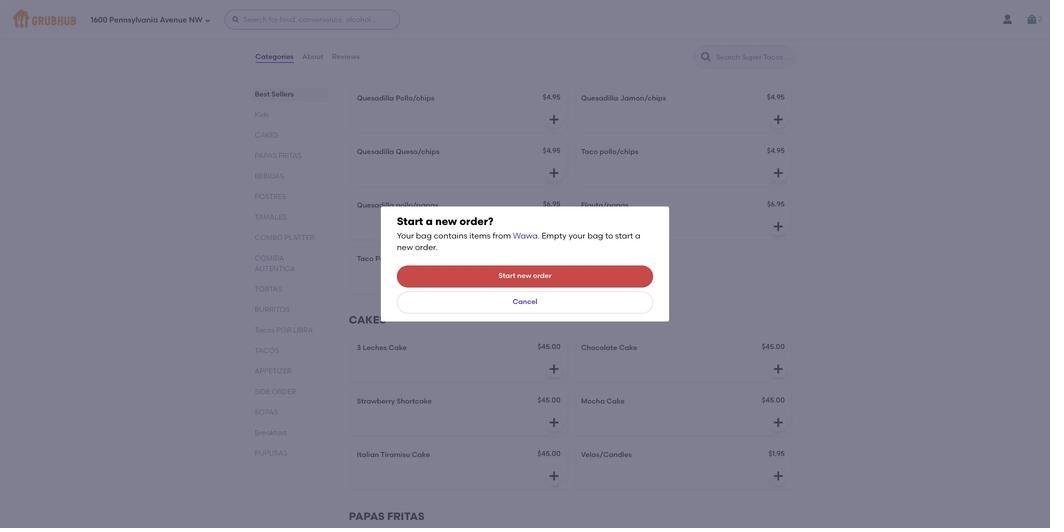 Task type: describe. For each thing, give the bounding box(es) containing it.
tortas
[[255, 285, 282, 294]]

wawa
[[513, 231, 538, 241]]

cheese.
[[386, 26, 413, 34]]

main navigation navigation
[[0, 0, 1050, 39]]

new inside "start new order" button
[[517, 272, 531, 280]]

combo
[[255, 234, 283, 242]]

fritas inside papas fritas tab
[[279, 152, 302, 160]]

and
[[356, 26, 369, 34]]

side order tab
[[255, 387, 325, 397]]

svg image for velas/candles
[[548, 470, 560, 482]]

1 vertical spatial cakes
[[349, 314, 386, 326]]

italian
[[357, 451, 379, 459]]

svg image inside 2 button
[[1026, 14, 1038, 26]]

your
[[569, 231, 586, 241]]

sauce
[[502, 16, 523, 24]]

red
[[489, 16, 501, 24]]

Search Super Tacos and Bakery search field
[[715, 53, 792, 62]]

order
[[272, 388, 296, 396]]

quesadilla pollo/chips
[[357, 94, 435, 103]]

order.
[[415, 243, 438, 252]]

taco for taco pollo/papas
[[357, 255, 374, 263]]

corn
[[415, 6, 431, 14]]

0 vertical spatial kids
[[349, 64, 372, 77]]

burritos
[[255, 306, 290, 314]]

cake right the mocha
[[607, 397, 625, 406]]

taco for taco pollo/chips
[[581, 148, 598, 156]]

tacos por libra
[[255, 326, 313, 335]]

strawberry shortcake
[[357, 397, 432, 406]]

flauta/papas
[[581, 201, 629, 210]]

to
[[605, 231, 613, 241]]

from
[[493, 231, 511, 241]]

quesadilla pollo/papas
[[357, 201, 438, 210]]

cake right tiramisu
[[412, 451, 430, 459]]

0 vertical spatial fried
[[398, 6, 414, 14]]

best sellers
[[255, 90, 294, 99]]

about button
[[302, 39, 324, 75]]

svg image for quesadilla jamon/chips
[[548, 114, 560, 126]]

leches
[[363, 344, 387, 352]]

empty
[[542, 231, 567, 241]]

1 vertical spatial with
[[417, 16, 431, 24]]

mocha cake
[[581, 397, 625, 406]]

pork
[[373, 16, 388, 24]]

postres
[[255, 193, 286, 201]]

cake right chocolate
[[619, 344, 637, 352]]

categories
[[255, 52, 294, 61]]

$6.95 for quesadilla pollo/papas
[[543, 200, 561, 209]]

about
[[302, 52, 323, 61]]

nw
[[189, 15, 203, 24]]

postres tab
[[255, 192, 325, 202]]

quesadilla for quesadilla jamon/chips
[[581, 94, 618, 103]]

cancel
[[513, 298, 537, 307]]

velas/candles
[[581, 451, 632, 459]]

italian tiramisu cake
[[357, 451, 430, 459]]

best sellers tab
[[255, 89, 325, 100]]

shortcake
[[397, 397, 432, 406]]

quesadilla for quesadilla queso/chips
[[357, 148, 394, 156]]

a inside empty your bag to start a new order.
[[635, 231, 641, 241]]

cakes tab
[[255, 130, 325, 141]]

tacos
[[255, 326, 275, 335]]

platter
[[284, 234, 314, 242]]

bebidas
[[255, 172, 284, 181]]

cactus,
[[463, 16, 488, 24]]

side
[[255, 388, 270, 396]]

reviews button
[[331, 39, 360, 75]]

quesadilla for quesadilla pollo/papas
[[357, 201, 394, 210]]

1 horizontal spatial papas
[[349, 511, 385, 523]]

sopas tab
[[255, 407, 325, 418]]

start for start new order
[[498, 272, 516, 280]]

$45.00 for velas/candles
[[538, 450, 561, 458]]

sopas
[[255, 408, 278, 417]]

papas fritas tab
[[255, 151, 325, 161]]

chocolate
[[581, 344, 617, 352]]

breakfast
[[255, 429, 287, 437]]

homemade
[[356, 6, 397, 14]]

quesadilla queso/chips
[[357, 148, 440, 156]]

2
[[1038, 15, 1042, 23]]

burritos tab
[[255, 305, 325, 315]]

pupusas
[[255, 449, 288, 458]]

order
[[533, 272, 552, 280]]

empty your bag to start a new order.
[[397, 231, 641, 252]]

1 horizontal spatial new
[[435, 215, 457, 228]]

tamales
[[255, 213, 287, 222]]

chocolate cake
[[581, 344, 637, 352]]

pollo/papas
[[396, 201, 438, 210]]

$45.00 for mocha cake
[[538, 396, 561, 405]]

libra
[[293, 326, 313, 335]]

comida autentica tab
[[255, 253, 325, 274]]

reviews
[[332, 52, 360, 61]]

start
[[615, 231, 633, 241]]

topped
[[390, 16, 415, 24]]

combo platter
[[255, 234, 314, 242]]



Task type: vqa. For each thing, say whether or not it's contained in the screenshot.
the 1600 Pennsylvania Avenue NW button
no



Task type: locate. For each thing, give the bounding box(es) containing it.
side order
[[255, 388, 296, 396]]

pupusas tab
[[255, 448, 325, 459]]

2 button
[[1026, 11, 1042, 29]]

0 vertical spatial cakes
[[255, 131, 278, 140]]

2 vertical spatial new
[[517, 272, 531, 280]]

seasoned
[[497, 6, 530, 14]]

0 horizontal spatial taco
[[357, 255, 374, 263]]

fried up topped
[[398, 6, 414, 14]]

combo platter tab
[[255, 233, 325, 243]]

sellers
[[271, 90, 294, 99]]

svg image for taco pollo/chips
[[548, 167, 560, 179]]

bebidas tab
[[255, 171, 325, 182]]

stuffed
[[456, 6, 480, 14]]

tiramisu
[[381, 451, 410, 459]]

svg image
[[548, 114, 560, 126], [548, 167, 560, 179], [548, 221, 560, 233], [548, 363, 560, 375], [548, 417, 560, 429], [548, 470, 560, 482], [772, 470, 784, 482]]

bag
[[416, 231, 432, 241], [587, 231, 603, 241]]

1 bag from the left
[[416, 231, 432, 241]]

0 vertical spatial fritas
[[279, 152, 302, 160]]

tamales tab
[[255, 212, 325, 223]]

$45.00 for chocolate cake
[[538, 343, 561, 351]]

items
[[469, 231, 491, 241]]

kids down reviews
[[349, 64, 372, 77]]

cakes down kids tab
[[255, 131, 278, 140]]

quesadilla
[[357, 94, 394, 103], [581, 94, 618, 103], [357, 148, 394, 156], [357, 201, 394, 210]]

$6.95 for flauta/papas
[[767, 200, 785, 209]]

fried up and at the top
[[356, 16, 371, 24]]

1 horizontal spatial fritas
[[387, 511, 424, 523]]

queso/chips
[[396, 148, 440, 156]]

1 vertical spatial papas fritas
[[349, 511, 424, 523]]

with
[[481, 6, 496, 14], [417, 16, 431, 24]]

$4.95 for quesadilla queso/chips
[[543, 147, 561, 155]]

$4.95 for quesadilla jamon/chips
[[767, 93, 785, 102]]

papas fritas
[[255, 152, 302, 160], [349, 511, 424, 523]]

papas
[[255, 152, 277, 160], [349, 511, 385, 523]]

bag up order.
[[416, 231, 432, 241]]

search icon image
[[700, 51, 712, 63]]

1 vertical spatial fritas
[[387, 511, 424, 523]]

0 vertical spatial new
[[435, 215, 457, 228]]

0 vertical spatial taco
[[581, 148, 598, 156]]

0 horizontal spatial fritas
[[279, 152, 302, 160]]

tacos tab
[[255, 346, 325, 356]]

fried
[[398, 6, 414, 14], [356, 16, 371, 24]]

1 vertical spatial new
[[397, 243, 413, 252]]

$4.95 for taco pollo/chips
[[767, 147, 785, 155]]

autentica
[[255, 265, 295, 273]]

por
[[276, 326, 291, 335]]

0 horizontal spatial papas fritas
[[255, 152, 302, 160]]

0 vertical spatial with
[[481, 6, 496, 14]]

$4.95
[[543, 93, 561, 102], [767, 93, 785, 102], [543, 147, 561, 155], [767, 147, 785, 155]]

strawberry
[[357, 397, 395, 406]]

0 horizontal spatial new
[[397, 243, 413, 252]]

avenue
[[160, 15, 187, 24]]

bag inside empty your bag to start a new order.
[[587, 231, 603, 241]]

categories button
[[255, 39, 294, 75]]

2 bag from the left
[[587, 231, 603, 241]]

feta
[[371, 26, 385, 34]]

2 $6.95 from the left
[[767, 200, 785, 209]]

1 horizontal spatial bag
[[587, 231, 603, 241]]

0 horizontal spatial papas
[[255, 152, 277, 160]]

start
[[397, 215, 423, 228], [498, 272, 516, 280]]

start new order button
[[397, 266, 653, 288]]

$45.00
[[538, 343, 561, 351], [762, 343, 785, 351], [538, 396, 561, 405], [762, 396, 785, 405], [538, 450, 561, 458]]

pollo/chips
[[396, 94, 435, 103]]

quesadilla left pollo/papas
[[357, 201, 394, 210]]

quesadilla left queso/chips
[[357, 148, 394, 156]]

new down your
[[397, 243, 413, 252]]

kids inside tab
[[255, 111, 269, 119]]

1 vertical spatial kids
[[255, 111, 269, 119]]

1 horizontal spatial with
[[481, 6, 496, 14]]

start new order
[[498, 272, 552, 280]]

taco inside button
[[357, 255, 374, 263]]

taco pollo/papas button
[[351, 248, 567, 293]]

0 vertical spatial a
[[426, 215, 433, 228]]

1 horizontal spatial a
[[635, 231, 641, 241]]

$4.95 for quesadilla pollo/chips
[[543, 93, 561, 102]]

cake
[[389, 344, 407, 352], [619, 344, 637, 352], [607, 397, 625, 406], [412, 451, 430, 459]]

start up cancel at the bottom
[[498, 272, 516, 280]]

taco pollo/papas
[[357, 255, 418, 263]]

1 vertical spatial fried
[[356, 16, 371, 24]]

comida autentica
[[255, 254, 295, 273]]

homemade fried corn tortilla stuffed with seasoned fried pork topped with mexican cactus, red sauce and feta cheese. button
[[350, 0, 568, 45]]

1 horizontal spatial taco
[[581, 148, 598, 156]]

cancel button
[[397, 292, 653, 314]]

svg image for mocha cake
[[548, 417, 560, 429]]

0 vertical spatial start
[[397, 215, 423, 228]]

kids tab
[[255, 110, 325, 120]]

fritas
[[279, 152, 302, 160], [387, 511, 424, 523]]

3 leches cake
[[357, 344, 407, 352]]

new inside empty your bag to start a new order.
[[397, 243, 413, 252]]

kids down 'best'
[[255, 111, 269, 119]]

best
[[255, 90, 270, 99]]

1 vertical spatial taco
[[357, 255, 374, 263]]

pennsylvania
[[109, 15, 158, 24]]

0 horizontal spatial cakes
[[255, 131, 278, 140]]

1 horizontal spatial cakes
[[349, 314, 386, 326]]

2 horizontal spatial new
[[517, 272, 531, 280]]

a down pollo/papas
[[426, 215, 433, 228]]

tacos por libra tab
[[255, 325, 325, 336]]

jamon/chips
[[620, 94, 666, 103]]

mexican
[[433, 16, 461, 24]]

with down corn at the left top of page
[[417, 16, 431, 24]]

$1.95
[[769, 450, 785, 458]]

tortas tab
[[255, 284, 325, 295]]

taco pollo/chips
[[581, 148, 638, 156]]

taco
[[581, 148, 598, 156], [357, 255, 374, 263]]

quesadilla jamon/chips
[[581, 94, 666, 103]]

0 horizontal spatial fried
[[356, 16, 371, 24]]

0 horizontal spatial kids
[[255, 111, 269, 119]]

quesadilla for quesadilla pollo/chips
[[357, 94, 394, 103]]

0 horizontal spatial start
[[397, 215, 423, 228]]

a right start
[[635, 231, 641, 241]]

.
[[538, 231, 540, 241]]

3
[[357, 344, 361, 352]]

cakes inside tab
[[255, 131, 278, 140]]

0 horizontal spatial with
[[417, 16, 431, 24]]

new left order
[[517, 272, 531, 280]]

start for start a new order?
[[397, 215, 423, 228]]

svg image
[[1026, 14, 1038, 26], [232, 16, 240, 24], [205, 17, 211, 23], [772, 114, 784, 126], [772, 167, 784, 179], [772, 221, 784, 233], [548, 274, 560, 286], [772, 363, 784, 375], [772, 417, 784, 429]]

appetizer tab
[[255, 366, 325, 377]]

breakfast tab
[[255, 428, 325, 438]]

tortilla
[[432, 6, 454, 14]]

1 horizontal spatial $6.95
[[767, 200, 785, 209]]

$6.95
[[543, 200, 561, 209], [767, 200, 785, 209]]

papas inside tab
[[255, 152, 277, 160]]

1 vertical spatial start
[[498, 272, 516, 280]]

1 $6.95 from the left
[[543, 200, 561, 209]]

taco left pollo/chips
[[581, 148, 598, 156]]

new up contains on the top left
[[435, 215, 457, 228]]

with up red
[[481, 6, 496, 14]]

contains
[[434, 231, 467, 241]]

1 horizontal spatial kids
[[349, 64, 372, 77]]

quesadilla left pollo/chips at the left of the page
[[357, 94, 394, 103]]

1 vertical spatial papas
[[349, 511, 385, 523]]

cake right leches
[[389, 344, 407, 352]]

0 horizontal spatial $6.95
[[543, 200, 561, 209]]

order?
[[460, 215, 493, 228]]

bag left 'to'
[[587, 231, 603, 241]]

cakes up leches
[[349, 314, 386, 326]]

1 horizontal spatial fried
[[398, 6, 414, 14]]

start up your
[[397, 215, 423, 228]]

comida
[[255, 254, 284, 263]]

mocha
[[581, 397, 605, 406]]

appetizer
[[255, 367, 292, 376]]

0 vertical spatial papas
[[255, 152, 277, 160]]

a
[[426, 215, 433, 228], [635, 231, 641, 241]]

taco left pollo/papas
[[357, 255, 374, 263]]

0 vertical spatial papas fritas
[[255, 152, 302, 160]]

0 horizontal spatial a
[[426, 215, 433, 228]]

start a new order?
[[397, 215, 493, 228]]

your
[[397, 231, 414, 241]]

pollo/papas
[[375, 255, 418, 263]]

papas fritas inside tab
[[255, 152, 302, 160]]

your bag contains items from wawa .
[[397, 231, 540, 241]]

homemade fried corn tortilla stuffed with seasoned fried pork topped with mexican cactus, red sauce and feta cheese.
[[356, 6, 530, 34]]

1 horizontal spatial start
[[498, 272, 516, 280]]

1600 pennsylvania avenue nw
[[91, 15, 203, 24]]

1 horizontal spatial papas fritas
[[349, 511, 424, 523]]

quesadilla left jamon/chips
[[581, 94, 618, 103]]

1 vertical spatial a
[[635, 231, 641, 241]]

start inside button
[[498, 272, 516, 280]]

tacos
[[255, 347, 279, 355]]

0 horizontal spatial bag
[[416, 231, 432, 241]]

1600
[[91, 15, 107, 24]]

svg image for chocolate cake
[[548, 363, 560, 375]]



